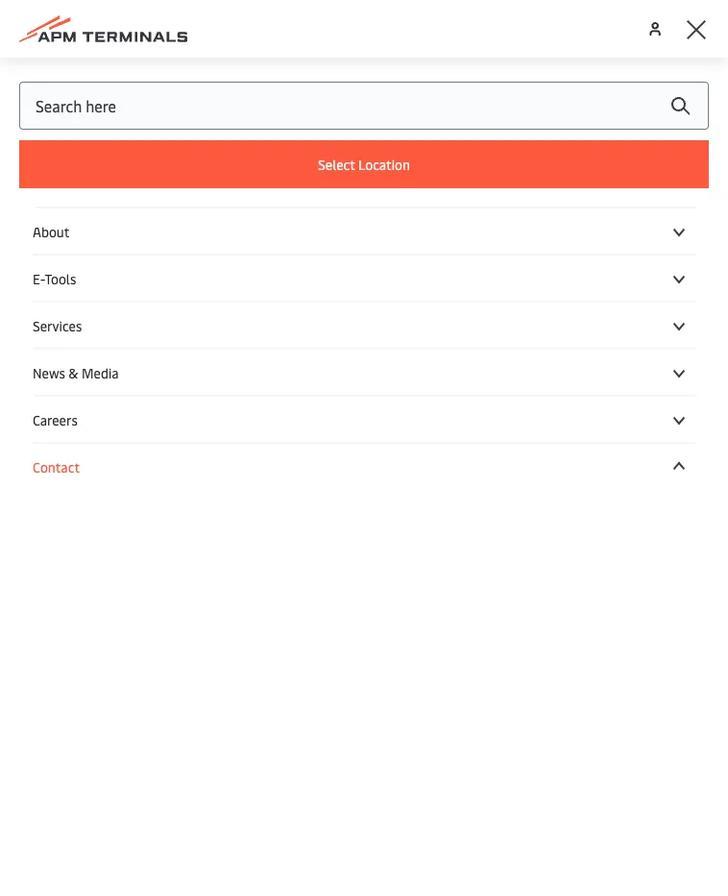 Task type: locate. For each thing, give the bounding box(es) containing it.
services button
[[33, 316, 696, 334]]

news
[[33, 363, 65, 382]]

careers button
[[33, 410, 696, 429]]

0 horizontal spatial global
[[46, 408, 84, 427]]

trade
[[220, 461, 295, 502]]

< global home
[[36, 408, 124, 427]]

tools
[[45, 269, 76, 287]]

<
[[36, 408, 42, 427]]

global left trade
[[126, 461, 213, 502]]

select
[[318, 155, 355, 173]]

select location
[[318, 155, 410, 173]]

news & media button
[[33, 363, 696, 382]]

e-tools
[[33, 269, 76, 287]]

e-
[[33, 269, 45, 287]]

0 vertical spatial global
[[46, 408, 84, 427]]

about
[[33, 222, 70, 240]]

None submit
[[652, 82, 709, 130]]

&
[[69, 363, 78, 382]]

services
[[33, 316, 82, 334]]

1 vertical spatial global
[[126, 461, 213, 502]]

global right <
[[46, 408, 84, 427]]

1 horizontal spatial global
[[126, 461, 213, 502]]

global
[[46, 408, 84, 427], [126, 461, 213, 502]]

news & media
[[33, 363, 119, 382]]



Task type: describe. For each thing, give the bounding box(es) containing it.
contact button
[[33, 457, 696, 476]]

global for trade
[[126, 461, 213, 502]]

e-tools button
[[33, 269, 696, 287]]

home
[[88, 408, 124, 427]]

lifting
[[31, 461, 118, 502]]

contact
[[33, 457, 80, 476]]

media
[[82, 363, 119, 382]]

about button
[[33, 222, 696, 240]]

lifting global trade
[[31, 461, 295, 502]]

select location button
[[19, 140, 709, 188]]

location
[[358, 155, 410, 173]]

global for home
[[46, 408, 84, 427]]

apm terminals vado gateway launch image
[[0, 58, 728, 404]]

global home link
[[46, 408, 124, 427]]

careers
[[33, 410, 78, 429]]

Global search search field
[[19, 82, 709, 130]]



Task type: vqa. For each thing, say whether or not it's contained in the screenshot.
E-TOOLS
yes



